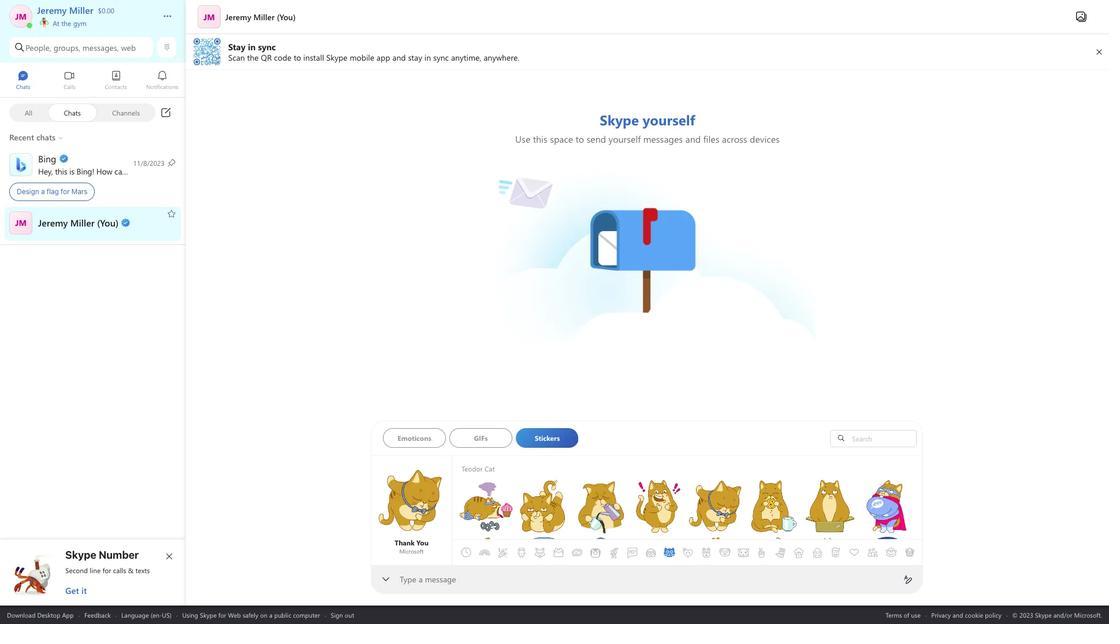 Task type: describe. For each thing, give the bounding box(es) containing it.
privacy and cookie policy link
[[932, 611, 1002, 619]]

using skype for web safely on a public computer
[[182, 611, 320, 619]]

privacy and cookie policy
[[932, 611, 1002, 619]]

language
[[121, 611, 149, 619]]

i
[[129, 166, 131, 177]]

today?
[[165, 166, 188, 177]]

you
[[150, 166, 163, 177]]

1 vertical spatial skype
[[200, 611, 217, 619]]

type a message
[[400, 574, 456, 585]]

the
[[61, 18, 71, 28]]

hey, this is bing ! how can i help you today?
[[38, 166, 190, 177]]

download
[[7, 611, 35, 619]]

Type a message text field
[[400, 574, 895, 586]]

a for message
[[419, 574, 423, 585]]

download desktop app link
[[7, 611, 74, 619]]

app
[[62, 611, 74, 619]]

channels
[[112, 108, 140, 117]]

using
[[182, 611, 198, 619]]

sign
[[331, 611, 343, 619]]

for for second line for calls & texts
[[103, 566, 111, 575]]

can
[[114, 166, 127, 177]]

desktop
[[37, 611, 60, 619]]

bing
[[77, 166, 92, 177]]

people,
[[25, 42, 51, 53]]

second
[[65, 566, 88, 575]]

1 horizontal spatial a
[[269, 611, 273, 619]]

out
[[345, 611, 354, 619]]

0 vertical spatial for
[[61, 187, 70, 196]]

line
[[90, 566, 101, 575]]

sign out
[[331, 611, 354, 619]]

using skype for web safely on a public computer link
[[182, 611, 320, 619]]

sign out link
[[331, 611, 354, 619]]

texts
[[136, 566, 150, 575]]

language (en-us)
[[121, 611, 172, 619]]

type
[[400, 574, 417, 585]]

help
[[133, 166, 148, 177]]

get
[[65, 585, 79, 596]]

download desktop app
[[7, 611, 74, 619]]

it
[[81, 585, 87, 596]]

for for using skype for web safely on a public computer
[[218, 611, 226, 619]]

feedback link
[[84, 611, 111, 619]]

gym
[[73, 18, 87, 28]]

calls
[[113, 566, 126, 575]]

computer
[[293, 611, 320, 619]]

policy
[[985, 611, 1002, 619]]

and
[[953, 611, 964, 619]]

Search text field
[[849, 433, 914, 444]]

chats
[[64, 108, 81, 117]]



Task type: locate. For each thing, give the bounding box(es) containing it.
for
[[61, 187, 70, 196], [103, 566, 111, 575], [218, 611, 226, 619]]

messages,
[[82, 42, 119, 53]]

use
[[911, 611, 921, 619]]

how
[[96, 166, 112, 177]]

this
[[55, 166, 67, 177]]

is
[[69, 166, 75, 177]]

skype
[[65, 549, 96, 561], [200, 611, 217, 619]]

skype number element
[[10, 549, 176, 596]]

a
[[41, 187, 45, 196], [419, 574, 423, 585], [269, 611, 273, 619]]

0 horizontal spatial skype
[[65, 549, 96, 561]]

language (en-us) link
[[121, 611, 172, 619]]

2 vertical spatial tab list
[[457, 524, 1030, 581]]

hey,
[[38, 166, 53, 177]]

safely
[[243, 611, 259, 619]]

groups,
[[54, 42, 80, 53]]

a right type
[[419, 574, 423, 585]]

for right line
[[103, 566, 111, 575]]

people, groups, messages, web button
[[9, 37, 153, 58]]

at
[[53, 18, 59, 28]]

2 vertical spatial for
[[218, 611, 226, 619]]

all
[[25, 108, 32, 117]]

for inside skype number element
[[103, 566, 111, 575]]

at the gym
[[51, 18, 87, 28]]

flag
[[47, 187, 59, 196]]

terms of use link
[[886, 611, 921, 619]]

2 vertical spatial a
[[269, 611, 273, 619]]

a right on
[[269, 611, 273, 619]]

0 vertical spatial a
[[41, 187, 45, 196]]

privacy
[[932, 611, 951, 619]]

mars
[[72, 187, 87, 196]]

1 vertical spatial a
[[419, 574, 423, 585]]

skype right using
[[200, 611, 217, 619]]

web
[[228, 611, 241, 619]]

1 horizontal spatial skype
[[200, 611, 217, 619]]

0 horizontal spatial for
[[61, 187, 70, 196]]

a for flag
[[41, 187, 45, 196]]

(en-
[[151, 611, 162, 619]]

us)
[[162, 611, 172, 619]]

for right flag
[[61, 187, 70, 196]]

terms
[[886, 611, 902, 619]]

on
[[260, 611, 268, 619]]

skype number
[[65, 549, 139, 561]]

1 vertical spatial tab list
[[383, 428, 810, 451]]

&
[[128, 566, 134, 575]]

cookie
[[965, 611, 984, 619]]

people, groups, messages, web
[[25, 42, 136, 53]]

at the gym button
[[37, 16, 151, 28]]

web
[[121, 42, 136, 53]]

a left flag
[[41, 187, 45, 196]]

!
[[92, 166, 94, 177]]

2 horizontal spatial a
[[419, 574, 423, 585]]

of
[[904, 611, 910, 619]]

message
[[425, 574, 456, 585]]

public
[[274, 611, 291, 619]]

design a flag for mars
[[17, 187, 87, 196]]

design
[[17, 187, 39, 196]]

get it
[[65, 585, 87, 596]]

for left web
[[218, 611, 226, 619]]

0 horizontal spatial a
[[41, 187, 45, 196]]

1 vertical spatial for
[[103, 566, 111, 575]]

terms of use
[[886, 611, 921, 619]]

0 vertical spatial skype
[[65, 549, 96, 561]]

number
[[99, 549, 139, 561]]

0 vertical spatial tab list
[[0, 65, 185, 97]]

skype up "second" at the left of the page
[[65, 549, 96, 561]]

tab list
[[0, 65, 185, 97], [383, 428, 810, 451], [457, 524, 1030, 581]]

1 horizontal spatial for
[[103, 566, 111, 575]]

feedback
[[84, 611, 111, 619]]

second line for calls & texts
[[65, 566, 150, 575]]

2 horizontal spatial for
[[218, 611, 226, 619]]



Task type: vqa. For each thing, say whether or not it's contained in the screenshot.
question,
no



